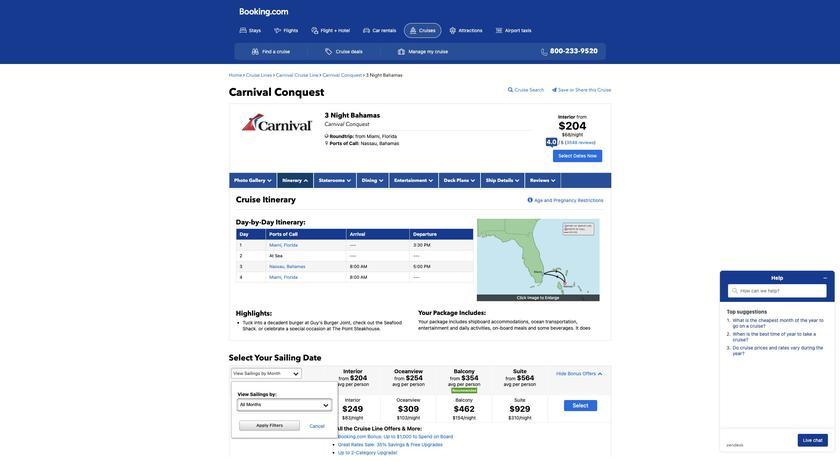 Task type: vqa. For each thing, say whether or not it's contained in the screenshot.
"the" inside ALL THE CRUISE LINE OFFERS & MORE: BOOKING.COM BONUS: UP TO $1,000 TO SPEND ON BOARD GREAT RATES SALE: 35% SAVINGS & FREE UPGRADES UP TO 2-CATEGORY UPGRADE!
yes



Task type: describe. For each thing, give the bounding box(es) containing it.
balcony for $462
[[456, 397, 473, 403]]

ports for ports of call
[[269, 231, 282, 237]]

miami, florida for 1
[[269, 242, 298, 248]]

800-233-9520
[[550, 47, 598, 56]]

by
[[261, 371, 266, 376]]

2 horizontal spatial or
[[570, 87, 574, 93]]

find a cruise
[[262, 49, 290, 54]]

select          dates now link
[[553, 150, 602, 162]]

find
[[262, 49, 272, 54]]

miami, florida link for 4
[[269, 275, 298, 280]]

itinerary button
[[277, 173, 314, 188]]

person for $564
[[521, 382, 536, 387]]

$462
[[454, 404, 475, 414]]

monday
[[258, 412, 275, 418]]

more:
[[407, 426, 422, 432]]

january 12, 2024 – january 15, 2024 friday – monday
[[239, 398, 288, 418]]

carnival down cruise deals link
[[323, 72, 340, 78]]

the inside highlights: tuck into a decadent burger at guy's burger joint, check out the seafood shack, or celebrate a special occasion at the point steakhouse.
[[376, 320, 383, 326]]

/ for $309
[[408, 415, 409, 421]]

line inside all the cruise line offers & more: booking.com bonus: up to $1,000 to spend on board great rates sale: 35% savings & free upgrades up to 2-category upgrade!
[[372, 426, 383, 432]]

3 for 3 night bahamas carnival conquest
[[325, 111, 329, 120]]

0 vertical spatial &
[[402, 426, 406, 432]]

cruise inside travel menu navigation
[[336, 49, 350, 54]]

booking.com home image
[[240, 8, 288, 17]]

departure
[[413, 231, 437, 237]]

globe image
[[325, 134, 329, 138]]

itinerary:
[[276, 218, 306, 227]]

8:00 am for nassau, bahamas
[[350, 264, 367, 269]]

reviews
[[579, 140, 594, 145]]

carnival down cruise lines
[[229, 85, 272, 100]]

$68
[[562, 132, 571, 137]]

hide bonus offers link
[[550, 368, 609, 380]]

restrictions
[[578, 197, 604, 203]]

carnival cruise line link
[[276, 72, 318, 78]]

cruise right angle right image
[[295, 72, 308, 78]]

highlights:
[[236, 309, 272, 318]]

0 vertical spatial day
[[261, 218, 274, 227]]

0 vertical spatial carnival conquest
[[323, 72, 362, 78]]

paper plane image
[[552, 87, 558, 92]]

0 vertical spatial at
[[305, 320, 309, 326]]

2 january from the top
[[239, 405, 260, 412]]

bonus
[[568, 371, 581, 377]]

special
[[290, 326, 305, 332]]

cruise left lines
[[246, 72, 260, 78]]

angle right image for carnival cruise line
[[320, 73, 321, 77]]

from for interior from $204 $68 / night
[[577, 114, 587, 120]]

age and pregnancy restrictions link
[[526, 197, 604, 204]]

12,
[[261, 398, 270, 405]]

night for $249
[[352, 415, 363, 421]]

233-
[[565, 47, 581, 56]]

search image
[[508, 87, 515, 92]]

0 vertical spatial miami,
[[367, 133, 381, 139]]

interior from $204 avg per person
[[337, 369, 369, 387]]

sailing
[[274, 353, 301, 364]]

highlights: tuck into a decadent burger at guy's burger joint, check out the seafood shack, or celebrate a special occasion at the point steakhouse.
[[236, 309, 402, 332]]

all
[[336, 426, 343, 432]]

0 horizontal spatial a
[[264, 320, 266, 326]]

suite for from
[[513, 369, 527, 375]]

sailings for by:
[[250, 392, 268, 397]]

and right age
[[544, 197, 552, 203]]

0 vertical spatial line
[[310, 72, 318, 78]]

$1,000
[[397, 434, 412, 440]]

select your sailing date
[[229, 353, 322, 364]]

at
[[269, 253, 274, 259]]

per for $204
[[346, 382, 353, 387]]

1
[[240, 242, 242, 248]]

3:30
[[413, 242, 423, 248]]

or inside your package includes: your package includes shipboard accommodations, ocean transportation, entertainment and daily activities, on-board meals and some beverages. it does not include shore excursions, personal expenses, gratuities, or alcoholic beverages. government fees and taxes are not included.
[[549, 331, 553, 337]]

8:00 for bahamas
[[350, 264, 359, 269]]

board
[[440, 434, 453, 440]]

8:00 for florida
[[350, 275, 359, 280]]

lines
[[261, 72, 272, 78]]

apply
[[256, 423, 269, 428]]

flights
[[284, 27, 298, 33]]

guy's
[[310, 320, 323, 326]]

carnival right angle right image
[[276, 72, 293, 78]]

cruise itinerary
[[236, 194, 296, 206]]

some
[[538, 325, 549, 331]]

carnival inside 3 night bahamas carnival conquest
[[325, 121, 344, 128]]

of for call
[[283, 231, 288, 237]]

person for $204
[[354, 382, 369, 387]]

ports of call: nassau, bahamas
[[330, 140, 399, 146]]

cancel button
[[303, 424, 331, 429]]

2 vertical spatial your
[[255, 353, 272, 364]]

category
[[356, 450, 376, 456]]

stays link
[[234, 23, 266, 37]]

1 horizontal spatial beverages.
[[551, 325, 575, 331]]

check
[[353, 320, 366, 326]]

0 vertical spatial nassau,
[[361, 140, 378, 146]]

carnival conquest link
[[323, 72, 363, 78]]

ocean
[[531, 319, 544, 325]]

/ for $929
[[519, 415, 521, 421]]

1 horizontal spatial up
[[384, 434, 390, 440]]

flight
[[321, 27, 333, 33]]

day-by-day itinerary:
[[236, 218, 306, 227]]

cruise left the search
[[515, 87, 529, 93]]

interior for $249
[[345, 397, 360, 403]]

person for $254
[[410, 382, 425, 387]]

interior
[[558, 114, 575, 120]]

hide
[[557, 371, 567, 377]]

ports of call
[[269, 231, 298, 237]]

1 january from the top
[[239, 398, 260, 405]]

0 horizontal spatial nassau,
[[269, 264, 286, 269]]

activities,
[[471, 325, 491, 331]]

taxis
[[521, 27, 532, 33]]

flight + hotel
[[321, 27, 350, 33]]

recommended image
[[451, 388, 477, 394]]

free
[[411, 442, 420, 448]]

1 vertical spatial –
[[254, 412, 257, 418]]

board
[[500, 325, 513, 331]]

per for $564
[[513, 382, 520, 387]]

chevron up image
[[302, 178, 308, 183]]

night inside interior from $204 $68 / night
[[572, 132, 583, 137]]

friday
[[239, 412, 253, 418]]

8:00 am for miami, florida
[[350, 275, 367, 280]]

$204 for interior from $204 $68 / night
[[559, 119, 587, 132]]

3:30 pm
[[413, 242, 430, 248]]

angle right image for carnival conquest
[[363, 73, 365, 77]]

person for $354
[[466, 382, 481, 387]]

/ for $462
[[463, 415, 465, 421]]

0 horizontal spatial up
[[338, 450, 344, 456]]

/ inside interior from $204 $68 / night
[[571, 132, 572, 137]]

3 night bahamas
[[366, 72, 402, 78]]

attractions link
[[444, 23, 488, 37]]

month
[[267, 371, 280, 376]]

5
[[561, 140, 564, 145]]

save
[[558, 87, 569, 93]]

steakhouse.
[[354, 326, 381, 332]]

fees
[[472, 337, 481, 343]]

1 vertical spatial day
[[240, 231, 248, 237]]

$83
[[342, 415, 351, 421]]

day-
[[236, 218, 251, 227]]

1 horizontal spatial at
[[327, 326, 331, 332]]

joint,
[[340, 320, 352, 326]]

)
[[594, 140, 596, 145]]

2 horizontal spatial to
[[413, 434, 417, 440]]

from for suite from $564 avg per person
[[506, 376, 516, 382]]

$309
[[398, 404, 419, 414]]

0 vertical spatial your
[[418, 309, 432, 318]]

and down personal at the bottom of the page
[[482, 337, 490, 343]]

angle right image
[[273, 73, 275, 77]]

out
[[367, 320, 374, 326]]

great
[[338, 442, 350, 448]]

filters
[[270, 423, 283, 428]]

transportation,
[[546, 319, 578, 325]]

3 for 3 night bahamas
[[366, 72, 369, 78]]

+
[[334, 27, 337, 33]]

select for your
[[229, 353, 253, 364]]

avg for $564
[[504, 382, 512, 387]]

miami, for 1
[[269, 242, 283, 248]]

2 2024 from the top
[[271, 405, 285, 412]]

on
[[434, 434, 439, 440]]

spend
[[419, 434, 432, 440]]

savings
[[388, 442, 405, 448]]

night for 3 night bahamas
[[370, 72, 382, 78]]

per for $254
[[401, 382, 409, 387]]

decadent
[[268, 320, 288, 326]]

800-233-9520 link
[[538, 47, 598, 56]]

night for $462
[[465, 415, 476, 421]]

burger
[[324, 320, 339, 326]]

interior for from
[[343, 369, 363, 375]]

seafood
[[384, 320, 402, 326]]

miami, for 4
[[269, 275, 283, 280]]

flights link
[[269, 23, 303, 37]]

oceanview $309 $103 / night
[[397, 397, 420, 421]]



Task type: locate. For each thing, give the bounding box(es) containing it.
from for roundtrip: from miami, florida
[[355, 133, 365, 139]]

select inside select          dates now link
[[559, 153, 572, 159]]

1 vertical spatial interior
[[345, 397, 360, 403]]

per for $354
[[457, 382, 464, 387]]

from left the $254 on the bottom of page
[[394, 376, 405, 382]]

now
[[587, 153, 597, 159]]

from inside balcony from $354 avg per person
[[450, 376, 460, 382]]

angle right image right 'home'
[[243, 73, 245, 77]]

interior inside interior $249 $83 / night
[[345, 397, 360, 403]]

itinerary up day-by-day itinerary:
[[263, 194, 296, 206]]

2 horizontal spatial 3
[[366, 72, 369, 78]]

a left special on the bottom left of page
[[286, 326, 288, 332]]

carnival conquest main content
[[226, 67, 615, 458]]

0 vertical spatial oceanview
[[394, 369, 423, 375]]

sailings inside carnival conquest main content
[[244, 371, 260, 376]]

1 horizontal spatial –
[[286, 398, 288, 405]]

view for view sailings by month
[[233, 371, 243, 376]]

1 vertical spatial of
[[283, 231, 288, 237]]

0 vertical spatial itinerary
[[283, 177, 302, 184]]

2 vertical spatial conquest
[[346, 121, 369, 128]]

to left 2-
[[346, 450, 350, 456]]

person inside "interior from $204 avg per person"
[[354, 382, 369, 387]]

call:
[[349, 140, 360, 146]]

angle right image
[[243, 73, 245, 77], [320, 73, 321, 77], [363, 73, 365, 77]]

cruise lines link
[[246, 72, 272, 78]]

your package includes: your package includes shipboard accommodations, ocean transportation, entertainment and daily activities, on-board meals and some beverages. it does not include shore excursions, personal expenses, gratuities, or alcoholic beverages. government fees and taxes are not included.
[[418, 309, 591, 343]]

0 vertical spatial a
[[273, 49, 276, 54]]

1 2024 from the top
[[271, 398, 285, 405]]

avg
[[337, 382, 345, 387], [393, 382, 400, 387], [448, 382, 456, 387], [504, 382, 512, 387]]

celebrate
[[264, 326, 285, 332]]

florida for 1
[[284, 242, 298, 248]]

nassau, down roundtrip: from miami, florida
[[361, 140, 378, 146]]

interior inside "interior from $204 avg per person"
[[343, 369, 363, 375]]

sailings left "by"
[[244, 371, 260, 376]]

0 vertical spatial 8:00 am
[[350, 264, 367, 269]]

up up great rates sale: 35% savings & free upgrades "link"
[[384, 434, 390, 440]]

0 vertical spatial up
[[384, 434, 390, 440]]

person up recommended image
[[466, 382, 481, 387]]

cruise lines
[[246, 72, 272, 78]]

beverages. down the include at the right
[[418, 337, 442, 343]]

save or share this cruise
[[558, 87, 611, 93]]

roundtrip: from miami, florida
[[330, 133, 397, 139]]

select down hide bonus offers link
[[573, 403, 589, 409]]

0 vertical spatial –
[[286, 398, 288, 405]]

miami, florida link down ports of call
[[269, 242, 298, 248]]

1 horizontal spatial not
[[512, 337, 519, 343]]

2024 down by:
[[271, 398, 285, 405]]

view sailings by month
[[233, 371, 280, 376]]

1 vertical spatial select
[[229, 353, 253, 364]]

included.
[[521, 337, 540, 343]]

a right 'find'
[[273, 49, 276, 54]]

$204 up interior $249 $83 / night
[[350, 374, 367, 382]]

$204 up 4.0 / 5 ( 3548 reviews )
[[559, 119, 587, 132]]

/ inside oceanview $309 $103 / night
[[408, 415, 409, 421]]

1 avg from the left
[[337, 382, 345, 387]]

– right the friday in the left of the page
[[254, 412, 257, 418]]

government
[[444, 337, 470, 343]]

/
[[571, 132, 572, 137], [559, 140, 560, 145], [351, 415, 352, 421], [408, 415, 409, 421], [463, 415, 465, 421], [519, 415, 521, 421]]

1 vertical spatial miami,
[[269, 242, 283, 248]]

suite from $564 avg per person
[[504, 369, 536, 387]]

of left call
[[283, 231, 288, 237]]

2024 right 15,
[[271, 405, 285, 412]]

pm for 5:00 pm
[[424, 264, 430, 269]]

oceanview inside oceanview from $254 avg per person
[[394, 369, 423, 375]]

offers inside all the cruise line offers & more: booking.com bonus: up to $1,000 to spend on board great rates sale: 35% savings & free upgrades up to 2-category upgrade!
[[384, 426, 401, 432]]

or down some at bottom
[[549, 331, 553, 337]]

by:
[[269, 392, 277, 397]]

0 horizontal spatial at
[[305, 320, 309, 326]]

attractions
[[459, 27, 482, 33]]

day up 1
[[240, 231, 248, 237]]

miami, florida link for 1
[[269, 242, 298, 248]]

1 vertical spatial sailings
[[250, 392, 268, 397]]

up down the great
[[338, 450, 344, 456]]

avg for $254
[[393, 382, 400, 387]]

3 person from the left
[[466, 382, 481, 387]]

0 vertical spatial offers
[[583, 371, 596, 377]]

$204 inside interior from $204 $68 / night
[[559, 119, 587, 132]]

stays
[[249, 27, 261, 33]]

2 vertical spatial select
[[573, 403, 589, 409]]

or right save
[[570, 87, 574, 93]]

dates
[[573, 153, 586, 159]]

cruise up day-
[[236, 194, 261, 206]]

1 per from the left
[[346, 382, 353, 387]]

1 vertical spatial oceanview
[[397, 397, 420, 403]]

night inside 3 night bahamas carnival conquest
[[331, 111, 349, 120]]

2 miami, florida from the top
[[269, 275, 298, 280]]

carnival conquest down cruise deals link
[[323, 72, 362, 78]]

1 vertical spatial pm
[[424, 264, 430, 269]]

conquest up roundtrip: from miami, florida
[[346, 121, 369, 128]]

0 vertical spatial view
[[233, 371, 243, 376]]

the right out
[[376, 320, 383, 326]]

include
[[427, 331, 442, 337]]

2 angle right image from the left
[[320, 73, 321, 77]]

bonus:
[[368, 434, 382, 440]]

balcony for from
[[454, 369, 475, 375]]

of for call:
[[343, 140, 348, 146]]

night inside suite $929 $310 / night
[[521, 415, 532, 421]]

oceanview for from
[[394, 369, 423, 375]]

2 vertical spatial 3
[[240, 264, 242, 269]]

conquest down the cruise deals at the top
[[341, 72, 362, 78]]

oceanview for $309
[[397, 397, 420, 403]]

per inside suite from $564 avg per person
[[513, 382, 520, 387]]

0 vertical spatial am
[[361, 264, 367, 269]]

4.0
[[547, 139, 556, 146]]

1 8:00 am from the top
[[350, 264, 367, 269]]

ports for ports of call: nassau, bahamas
[[330, 140, 342, 146]]

per inside balcony from $354 avg per person
[[457, 382, 464, 387]]

4.0 / 5 ( 3548 reviews )
[[547, 139, 596, 146]]

1 horizontal spatial 3
[[325, 111, 329, 120]]

per up suite $929 $310 / night
[[513, 382, 520, 387]]

view up the friday in the left of the page
[[238, 392, 249, 397]]

2 avg from the left
[[393, 382, 400, 387]]

florida up ports of call: nassau, bahamas
[[382, 133, 397, 139]]

0 horizontal spatial &
[[402, 426, 406, 432]]

1 vertical spatial at
[[327, 326, 331, 332]]

home
[[229, 72, 242, 78]]

0 vertical spatial balcony
[[454, 369, 475, 375]]

person inside balcony from $354 avg per person
[[466, 382, 481, 387]]

your up "by"
[[255, 353, 272, 364]]

0 horizontal spatial of
[[283, 231, 288, 237]]

carnival cruise line
[[276, 72, 318, 78]]

excursions,
[[457, 331, 482, 337]]

2 horizontal spatial angle right image
[[363, 73, 365, 77]]

/ down $929
[[519, 415, 521, 421]]

suite inside suite $929 $310 / night
[[514, 397, 525, 403]]

2024
[[271, 398, 285, 405], [271, 405, 285, 412]]

ports right map marker icon
[[330, 140, 342, 146]]

pm right 5:00
[[424, 264, 430, 269]]

1 vertical spatial beverages.
[[418, 337, 442, 343]]

to
[[391, 434, 396, 440], [413, 434, 417, 440], [346, 450, 350, 456]]

by-
[[251, 218, 261, 227]]

1 vertical spatial 8:00 am
[[350, 275, 367, 280]]

0 vertical spatial night
[[370, 72, 382, 78]]

/ inside interior $249 $83 / night
[[351, 415, 352, 421]]

personal
[[483, 331, 502, 337]]

1 vertical spatial not
[[512, 337, 519, 343]]

of
[[343, 140, 348, 146], [283, 231, 288, 237]]

1 horizontal spatial select
[[559, 153, 572, 159]]

person up interior $249 $83 / night
[[354, 382, 369, 387]]

select down (
[[559, 153, 572, 159]]

or down into
[[259, 326, 263, 332]]

ports down day-by-day itinerary:
[[269, 231, 282, 237]]

cruise left deals
[[336, 49, 350, 54]]

1 miami, florida link from the top
[[269, 242, 298, 248]]

0 horizontal spatial or
[[259, 326, 263, 332]]

angle right image left carnival conquest link
[[320, 73, 321, 77]]

the
[[332, 326, 341, 332]]

sailings for by
[[244, 371, 260, 376]]

1 vertical spatial miami, florida link
[[269, 275, 298, 280]]

1 horizontal spatial &
[[406, 442, 409, 448]]

offers up booking.com bonus: up to $1,000 to spend on board link
[[384, 426, 401, 432]]

booking.com bonus: up to $1,000 to spend on board link
[[338, 434, 453, 440]]

avg for $204
[[337, 382, 345, 387]]

view inside carnival conquest main content
[[233, 371, 243, 376]]

pm for 3:30 pm
[[424, 242, 430, 248]]

rentals
[[381, 27, 396, 33]]

suite up $929
[[514, 397, 525, 403]]

night down $462
[[465, 415, 476, 421]]

1 vertical spatial ports
[[269, 231, 282, 237]]

balcony up $462
[[456, 397, 473, 403]]

from inside oceanview from $254 avg per person
[[394, 376, 405, 382]]

$204 for interior from $204 avg per person
[[350, 374, 367, 382]]

person inside oceanview from $254 avg per person
[[410, 382, 425, 387]]

2 8:00 from the top
[[350, 275, 359, 280]]

accommodations,
[[491, 319, 530, 325]]

angle right image for home
[[243, 73, 245, 77]]

am for florida
[[361, 275, 367, 280]]

cruise up the booking.com
[[354, 426, 371, 432]]

balcony from $354 avg per person
[[448, 369, 481, 387]]

avg left '$564'
[[504, 382, 512, 387]]

0 horizontal spatial the
[[344, 426, 353, 432]]

miami, down nassau, bahamas
[[269, 275, 283, 280]]

cruise itinerary map image
[[477, 219, 600, 301]]

carnival up roundtrip:
[[325, 121, 344, 128]]

2 vertical spatial a
[[286, 326, 288, 332]]

view
[[233, 371, 243, 376], [238, 392, 249, 397]]

from for interior from $204 avg per person
[[339, 376, 349, 382]]

from for oceanview from $254 avg per person
[[394, 376, 405, 382]]

miami, florida down nassau, bahamas
[[269, 275, 298, 280]]

select
[[559, 153, 572, 159], [229, 353, 253, 364], [573, 403, 589, 409]]

2 per from the left
[[401, 382, 409, 387]]

/ left the 5
[[559, 140, 560, 145]]

a inside navigation
[[273, 49, 276, 54]]

0 horizontal spatial –
[[254, 412, 257, 418]]

/ inside balcony $462 $154 / night
[[463, 415, 465, 421]]

3 for 3
[[240, 264, 242, 269]]

carnival cruise line image
[[241, 113, 313, 131]]

from right the interior
[[577, 114, 587, 120]]

5:00
[[413, 264, 423, 269]]

0 vertical spatial sailings
[[244, 371, 260, 376]]

0 vertical spatial beverages.
[[551, 325, 575, 331]]

3 angle right image from the left
[[363, 73, 365, 77]]

1 vertical spatial itinerary
[[263, 194, 296, 206]]

$310
[[508, 415, 519, 421]]

chevron up image
[[596, 372, 602, 376]]

and down includes
[[450, 325, 458, 331]]

itinerary inside dropdown button
[[283, 177, 302, 184]]

suite down included.
[[513, 369, 527, 375]]

night inside balcony $462 $154 / night
[[465, 415, 476, 421]]

shore
[[444, 331, 456, 337]]

miami, florida for 4
[[269, 275, 298, 280]]

the right all
[[344, 426, 353, 432]]

am for bahamas
[[361, 264, 367, 269]]

1 vertical spatial &
[[406, 442, 409, 448]]

cruise inside all the cruise line offers & more: booking.com bonus: up to $1,000 to spend on board great rates sale: 35% savings & free upgrades up to 2-category upgrade!
[[354, 426, 371, 432]]

3 up globe icon
[[325, 111, 329, 120]]

itinerary up cruise itinerary
[[283, 177, 302, 184]]

0 vertical spatial pm
[[424, 242, 430, 248]]

1 horizontal spatial line
[[372, 426, 383, 432]]

1 vertical spatial line
[[372, 426, 383, 432]]

1 horizontal spatial $204
[[559, 119, 587, 132]]

1 vertical spatial offers
[[384, 426, 401, 432]]

0 horizontal spatial beverages.
[[418, 337, 442, 343]]

nassau,
[[361, 140, 378, 146], [269, 264, 286, 269]]

interior
[[343, 369, 363, 375], [345, 397, 360, 403]]

4 per from the left
[[513, 382, 520, 387]]

select link
[[564, 400, 597, 411]]

pm right the 3:30
[[424, 242, 430, 248]]

0 vertical spatial florida
[[382, 133, 397, 139]]

0 vertical spatial 8:00
[[350, 264, 359, 269]]

select up view sailings by month
[[229, 353, 253, 364]]

3 right carnival conquest link
[[366, 72, 369, 78]]

occasion
[[306, 326, 326, 332]]

0 horizontal spatial select
[[229, 353, 253, 364]]

1 vertical spatial carnival conquest
[[229, 85, 324, 100]]

1 horizontal spatial to
[[391, 434, 396, 440]]

itinerary
[[283, 177, 302, 184], [263, 194, 296, 206]]

avg left the $254 on the bottom of page
[[393, 382, 400, 387]]

3 inside 3 night bahamas carnival conquest
[[325, 111, 329, 120]]

3 avg from the left
[[448, 382, 456, 387]]

night down $929
[[521, 415, 532, 421]]

1 vertical spatial view
[[238, 392, 249, 397]]

miami, up ports of call: nassau, bahamas
[[367, 133, 381, 139]]

miami,
[[367, 133, 381, 139], [269, 242, 283, 248], [269, 275, 283, 280]]

0 vertical spatial conquest
[[341, 72, 362, 78]]

person up suite $929 $310 / night
[[521, 382, 536, 387]]

0 vertical spatial ports
[[330, 140, 342, 146]]

1 miami, florida from the top
[[269, 242, 298, 248]]

1 horizontal spatial the
[[376, 320, 383, 326]]

1 horizontal spatial night
[[370, 72, 382, 78]]

map marker image
[[325, 141, 328, 145]]

roundtrip:
[[330, 133, 354, 139]]

per inside oceanview from $254 avg per person
[[401, 382, 409, 387]]

night up 3548 reviews link
[[572, 132, 583, 137]]

0 horizontal spatial night
[[331, 111, 349, 120]]

1 horizontal spatial nassau,
[[361, 140, 378, 146]]

select inside select link
[[573, 403, 589, 409]]

hotel
[[338, 27, 350, 33]]

2 am from the top
[[361, 275, 367, 280]]

nassau, down sea
[[269, 264, 286, 269]]

carnival conquest down angle right image
[[229, 85, 324, 100]]

january down view sailings by:
[[239, 398, 260, 405]]

0 vertical spatial miami, florida link
[[269, 242, 298, 248]]

or inside highlights: tuck into a decadent burger at guy's burger joint, check out the seafood shack, or celebrate a special occasion at the point steakhouse.
[[259, 326, 263, 332]]

at down burger
[[327, 326, 331, 332]]

1 vertical spatial a
[[264, 320, 266, 326]]

travel menu navigation
[[234, 43, 606, 60]]

0 horizontal spatial not
[[418, 331, 425, 337]]

night for 3 night bahamas carnival conquest
[[331, 111, 349, 120]]

/ inside 4.0 / 5 ( 3548 reviews )
[[559, 140, 560, 145]]

night inside oceanview $309 $103 / night
[[409, 415, 420, 421]]

1 vertical spatial conquest
[[274, 85, 324, 100]]

0 vertical spatial 3
[[366, 72, 369, 78]]

avg for $354
[[448, 382, 456, 387]]

1 vertical spatial suite
[[514, 397, 525, 403]]

avg inside balcony from $354 avg per person
[[448, 382, 456, 387]]

sale:
[[365, 442, 375, 448]]

miami, florida down ports of call
[[269, 242, 298, 248]]

per inside "interior from $204 avg per person"
[[346, 382, 353, 387]]

from inside suite from $564 avg per person
[[506, 376, 516, 382]]

cruise right this
[[598, 87, 611, 93]]

bahamas
[[383, 72, 402, 78], [351, 111, 380, 120], [379, 140, 399, 146], [287, 264, 305, 269]]

$103
[[397, 415, 408, 421]]

avg up recommended image
[[448, 382, 456, 387]]

balcony inside balcony from $354 avg per person
[[454, 369, 475, 375]]

florida for 4
[[284, 275, 298, 280]]

& up $1,000
[[402, 426, 406, 432]]

$564
[[517, 374, 534, 382]]

$204 inside "interior from $204 avg per person"
[[350, 374, 367, 382]]

0 vertical spatial not
[[418, 331, 425, 337]]

florida down nassau, bahamas
[[284, 275, 298, 280]]

1 vertical spatial balcony
[[456, 397, 473, 403]]

/ up 4.0 / 5 ( 3548 reviews )
[[571, 132, 572, 137]]

day up ports of call
[[261, 218, 274, 227]]

4 person from the left
[[521, 382, 536, 387]]

2-
[[351, 450, 356, 456]]

/ down $462
[[463, 415, 465, 421]]

cruise search
[[515, 87, 544, 93]]

info circle image
[[526, 197, 535, 204]]

avg inside oceanview from $254 avg per person
[[393, 382, 400, 387]]

8:00 am
[[350, 264, 367, 269], [350, 275, 367, 280]]

0 vertical spatial $204
[[559, 119, 587, 132]]

view left "by"
[[233, 371, 243, 376]]

of down roundtrip:
[[343, 140, 348, 146]]

/ down the $309
[[408, 415, 409, 421]]

per up interior $249 $83 / night
[[346, 382, 353, 387]]

balcony up recommended image
[[454, 369, 475, 375]]

from up interior $249 $83 / night
[[339, 376, 349, 382]]

on-
[[493, 325, 500, 331]]

0 horizontal spatial $204
[[350, 374, 367, 382]]

person inside suite from $564 avg per person
[[521, 382, 536, 387]]

airport taxis link
[[490, 23, 537, 37]]

avg inside suite from $564 avg per person
[[504, 382, 512, 387]]

0 vertical spatial the
[[376, 320, 383, 326]]

-
[[350, 242, 352, 248], [352, 242, 354, 248], [354, 242, 356, 248], [350, 253, 352, 259], [352, 253, 354, 259], [354, 253, 356, 259], [413, 253, 415, 259], [415, 253, 417, 259], [417, 253, 419, 259], [413, 275, 415, 280], [415, 275, 417, 280], [417, 275, 419, 280]]

conquest inside 3 night bahamas carnival conquest
[[346, 121, 369, 128]]

night up roundtrip:
[[331, 111, 349, 120]]

booking.com
[[338, 434, 366, 440]]

miami, florida link down nassau, bahamas
[[269, 275, 298, 280]]

night for $929
[[521, 415, 532, 421]]

night
[[370, 72, 382, 78], [331, 111, 349, 120]]

balcony inside balcony $462 $154 / night
[[456, 397, 473, 403]]

suite for $929
[[514, 397, 525, 403]]

0 horizontal spatial line
[[310, 72, 318, 78]]

balcony $462 $154 / night
[[453, 397, 476, 421]]

nassau, bahamas link
[[269, 264, 305, 269]]

3 per from the left
[[457, 382, 464, 387]]

from inside "interior from $204 avg per person"
[[339, 376, 349, 382]]

4 avg from the left
[[504, 382, 512, 387]]

sailings up 12,
[[250, 392, 268, 397]]

cruise search link
[[508, 87, 551, 93]]

find a cruise link
[[244, 45, 297, 58]]

1 vertical spatial florida
[[284, 242, 298, 248]]

2 8:00 am from the top
[[350, 275, 367, 280]]

night inside interior $249 $83 / night
[[352, 415, 363, 421]]

1 am from the top
[[361, 264, 367, 269]]

2 vertical spatial florida
[[284, 275, 298, 280]]

view for view sailings by:
[[238, 392, 249, 397]]

2 miami, florida link from the top
[[269, 275, 298, 280]]

/ down $249
[[351, 415, 352, 421]]

not left the include at the right
[[418, 331, 425, 337]]

0 horizontal spatial to
[[346, 450, 350, 456]]

1 vertical spatial 3
[[325, 111, 329, 120]]

suite inside suite from $564 avg per person
[[513, 369, 527, 375]]

and up gratuities,
[[528, 325, 536, 331]]

1 horizontal spatial angle right image
[[320, 73, 321, 77]]

1 8:00 from the top
[[350, 264, 359, 269]]

1 vertical spatial your
[[418, 319, 428, 325]]

avg inside "interior from $204 avg per person"
[[337, 382, 345, 387]]

night for $309
[[409, 415, 420, 421]]

beverages.
[[551, 325, 575, 331], [418, 337, 442, 343]]

/ inside suite $929 $310 / night
[[519, 415, 521, 421]]

airport
[[505, 27, 520, 33]]

expenses,
[[503, 331, 525, 337]]

suite
[[513, 369, 527, 375], [514, 397, 525, 403]]

/ for $249
[[351, 415, 352, 421]]

1 vertical spatial 8:00
[[350, 275, 359, 280]]

the inside all the cruise line offers & more: booking.com bonus: up to $1,000 to spend on board great rates sale: 35% savings & free upgrades up to 2-category upgrade!
[[344, 426, 353, 432]]

1 vertical spatial $204
[[350, 374, 367, 382]]

2 person from the left
[[410, 382, 425, 387]]

select for dates
[[559, 153, 572, 159]]

5:00 pm
[[413, 264, 430, 269]]

1 vertical spatial the
[[344, 426, 353, 432]]

$254
[[406, 374, 423, 382]]

1 vertical spatial up
[[338, 450, 344, 456]]

from for balcony from $354 avg per person
[[450, 376, 460, 382]]

your
[[418, 309, 432, 318], [418, 319, 428, 325], [255, 353, 272, 364]]

1 angle right image from the left
[[243, 73, 245, 77]]

from inside interior from $204 $68 / night
[[577, 114, 587, 120]]

balcony
[[454, 369, 475, 375], [456, 397, 473, 403]]

0 vertical spatial of
[[343, 140, 348, 146]]

cruises
[[419, 27, 436, 33]]

to up free
[[413, 434, 417, 440]]

your up entertainment
[[418, 319, 428, 325]]

1 person from the left
[[354, 382, 369, 387]]

per up recommended image
[[457, 382, 464, 387]]

bahamas inside 3 night bahamas carnival conquest
[[351, 111, 380, 120]]

a right into
[[264, 320, 266, 326]]

1 vertical spatial am
[[361, 275, 367, 280]]

january left 15,
[[239, 405, 260, 412]]

0 horizontal spatial 3
[[240, 264, 242, 269]]



